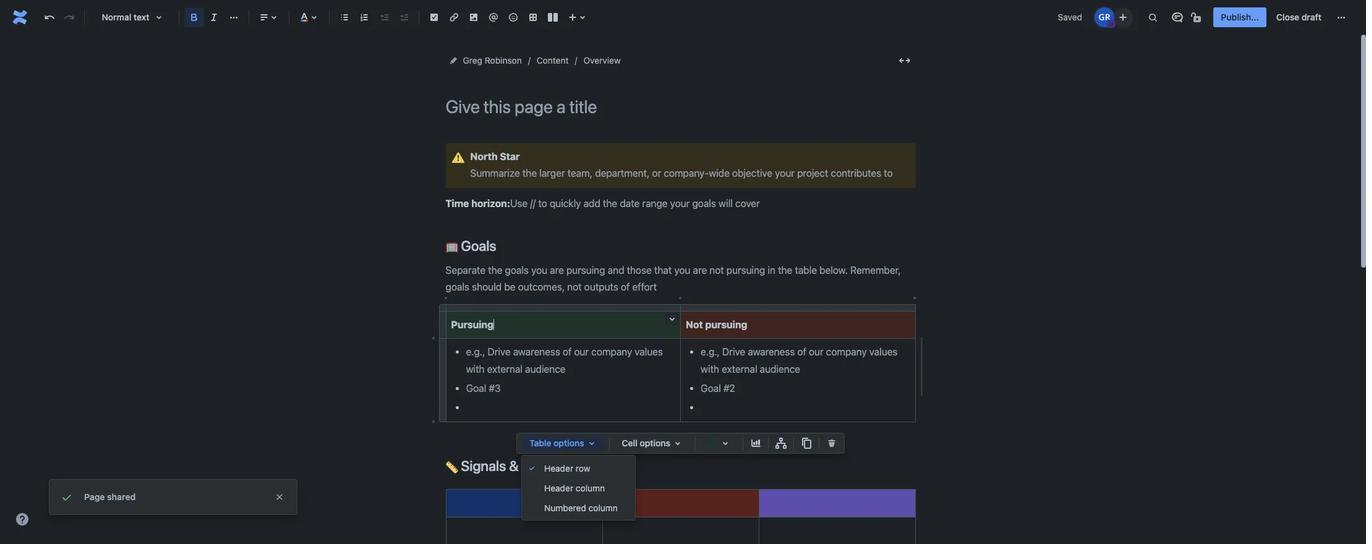 Task type: locate. For each thing, give the bounding box(es) containing it.
emoji image
[[506, 10, 521, 25]]

close
[[1277, 12, 1300, 22]]

confluence image
[[10, 7, 30, 27]]

no restrictions image
[[1191, 10, 1205, 25]]

expand dropdown menu image
[[584, 436, 599, 451]]

north star
[[471, 151, 520, 162]]

cell options
[[622, 438, 671, 449]]

header inside 'button'
[[544, 463, 574, 474]]

2 header from the top
[[544, 483, 574, 493]]

editor toolbar toolbar
[[517, 434, 845, 520]]

content link
[[537, 53, 569, 68]]

options right cell
[[640, 438, 671, 449]]

:goal: image
[[446, 242, 458, 254]]

find and replace image
[[1146, 10, 1161, 25]]

0 vertical spatial column
[[576, 483, 605, 493]]

numbered list ⌘⇧7 image
[[357, 10, 372, 25]]

cell options button
[[615, 436, 690, 451]]

1 vertical spatial header
[[544, 483, 574, 493]]

numbered column button
[[522, 498, 635, 518]]

draft
[[1302, 12, 1322, 22]]

star
[[500, 151, 520, 162]]

:goal: image
[[446, 242, 458, 254]]

header inside button
[[544, 483, 574, 493]]

time horizon:
[[446, 198, 510, 209]]

italic ⌘i image
[[207, 10, 221, 25]]

north
[[471, 151, 498, 162]]

overview link
[[584, 53, 621, 68]]

redo ⌘⇧z image
[[62, 10, 77, 25]]

2 options from the left
[[640, 438, 671, 449]]

cell background image
[[718, 436, 733, 451]]

publish... button
[[1214, 7, 1267, 27]]

column down "header column" button
[[589, 503, 618, 513]]

greg robinson image
[[1095, 7, 1115, 27]]

0 horizontal spatial options
[[554, 438, 584, 449]]

copy image
[[799, 436, 814, 451]]

publish...
[[1222, 12, 1260, 22]]

action item image
[[427, 10, 442, 25]]

options for table options
[[554, 438, 584, 449]]

bullet list ⌘⇧8 image
[[337, 10, 352, 25]]

bold ⌘b image
[[187, 10, 202, 25]]

table options
[[530, 438, 584, 449]]

undo ⌘z image
[[42, 10, 57, 25]]

add image, video, or file image
[[467, 10, 481, 25]]

more image
[[1335, 10, 1349, 25]]

1 header from the top
[[544, 463, 574, 474]]

align left image
[[257, 10, 272, 25]]

options up header row
[[554, 438, 584, 449]]

greg robinson
[[463, 55, 522, 66]]

header up the numbered
[[544, 483, 574, 493]]

column down row
[[576, 483, 605, 493]]

dismiss image
[[275, 492, 285, 502]]

1 horizontal spatial options
[[640, 438, 671, 449]]

chart image
[[749, 436, 763, 451]]

header
[[544, 463, 574, 474], [544, 483, 574, 493]]

header left row
[[544, 463, 574, 474]]

signals
[[461, 458, 506, 474]]

header for header row
[[544, 463, 574, 474]]

options
[[554, 438, 584, 449], [640, 438, 671, 449]]

numbered
[[544, 503, 586, 513]]

success image
[[59, 490, 74, 505]]

normal text
[[102, 12, 149, 22]]

time
[[446, 198, 469, 209]]

header row
[[544, 463, 591, 474]]

content
[[537, 55, 569, 66]]

page shared
[[84, 492, 136, 502]]

1 options from the left
[[554, 438, 584, 449]]

table image
[[526, 10, 541, 25]]

overview
[[584, 55, 621, 66]]

invite to edit image
[[1116, 10, 1131, 24]]

not
[[686, 319, 703, 330]]

0 vertical spatial header
[[544, 463, 574, 474]]

:straight_ruler: image
[[446, 462, 458, 474], [446, 462, 458, 474]]

1 vertical spatial column
[[589, 503, 618, 513]]

column
[[576, 483, 605, 493], [589, 503, 618, 513]]

more formatting image
[[226, 10, 241, 25]]



Task type: vqa. For each thing, say whether or not it's contained in the screenshot.
Teams
no



Task type: describe. For each thing, give the bounding box(es) containing it.
manage connected data image
[[774, 436, 789, 451]]

&
[[509, 458, 519, 474]]

confluence image
[[10, 7, 30, 27]]

page
[[84, 492, 105, 502]]

panel warning image
[[451, 150, 466, 165]]

numbered column
[[544, 503, 618, 513]]

comment icon image
[[1171, 10, 1186, 25]]

page shared alert
[[49, 480, 297, 515]]

remove image
[[825, 436, 840, 451]]

horizon:
[[472, 198, 510, 209]]

text
[[134, 12, 149, 22]]

table
[[530, 438, 552, 449]]

make page full-width image
[[897, 53, 912, 68]]

header for header column
[[544, 483, 574, 493]]

greg
[[463, 55, 483, 66]]

signals & measures
[[458, 458, 582, 474]]

greg robinson link
[[463, 53, 522, 68]]

cell
[[622, 438, 638, 449]]

header column
[[544, 483, 605, 493]]

move this page image
[[448, 56, 458, 66]]

mention image
[[486, 10, 501, 25]]

indent tab image
[[397, 10, 411, 25]]

Main content area, start typing to enter text. text field
[[438, 143, 925, 544]]

help image
[[15, 512, 30, 527]]

row
[[576, 463, 591, 474]]

normal
[[102, 12, 131, 22]]

outdent ⇧tab image
[[377, 10, 392, 25]]

pursuing
[[451, 319, 494, 330]]

saved
[[1058, 12, 1083, 22]]

layouts image
[[546, 10, 561, 25]]

column for numbered column
[[589, 503, 618, 513]]

header column button
[[522, 478, 635, 498]]

link image
[[447, 10, 462, 25]]

pursuing
[[706, 319, 748, 330]]

close draft
[[1277, 12, 1322, 22]]

ok image
[[527, 464, 537, 474]]

goals
[[458, 238, 497, 255]]

shared
[[107, 492, 136, 502]]

Give this page a title text field
[[446, 97, 916, 117]]

column for header column
[[576, 483, 605, 493]]

robinson
[[485, 55, 522, 66]]

close draft button
[[1269, 7, 1330, 27]]

table options button
[[522, 436, 604, 451]]

expand dropdown menu image
[[671, 436, 686, 451]]

not pursuing
[[686, 319, 748, 330]]

header row button
[[522, 458, 635, 478]]

normal text button
[[90, 4, 174, 31]]

options for cell options
[[640, 438, 671, 449]]

measures
[[522, 458, 582, 474]]



